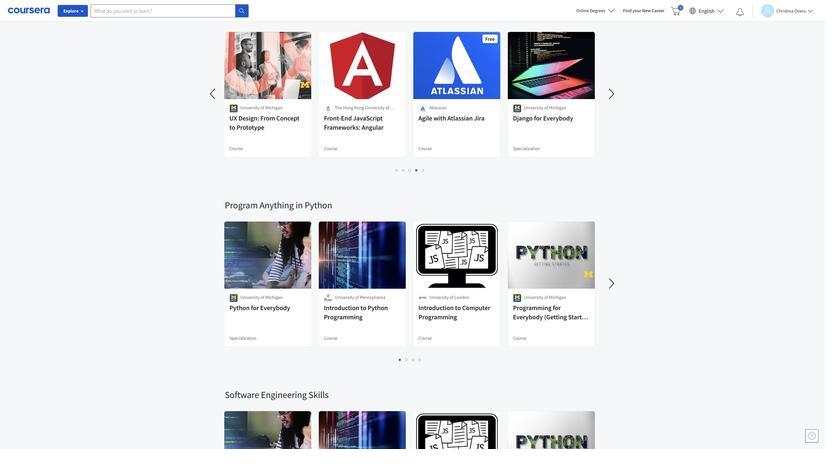 Task type: vqa. For each thing, say whether or not it's contained in the screenshot.
List in Engage Users with Front End Web Development Carousel element
yes



Task type: describe. For each thing, give the bounding box(es) containing it.
1 vertical spatial atlassian
[[448, 114, 473, 122]]

jira
[[474, 114, 485, 122]]

agile
[[419, 114, 432, 122]]

1 button for the topmost '3' button
[[394, 166, 400, 174]]

4 button for bottom '3' button
[[417, 356, 423, 364]]

program
[[225, 199, 258, 211]]

0 horizontal spatial atlassian
[[429, 105, 447, 111]]

introduction to python programming
[[324, 304, 388, 321]]

python for everybody
[[229, 304, 290, 312]]

university of michigan for django
[[524, 105, 567, 111]]

christina overa button
[[753, 4, 813, 17]]

4 for 4 button within 'program anything in python carousel' element
[[419, 357, 421, 363]]

university of michigan image for programming
[[513, 294, 521, 302]]

university of michigan image for python
[[229, 294, 238, 302]]

university of pennsylvania
[[335, 295, 386, 300]]

of for introduction to python programming
[[355, 295, 359, 300]]

christina
[[777, 8, 794, 14]]

university of michigan for programming
[[524, 295, 567, 300]]

4 button for the topmost '3' button
[[414, 166, 420, 174]]

5
[[422, 167, 425, 173]]

everybody for python for everybody
[[260, 304, 290, 312]]

of for django for everybody
[[544, 105, 548, 111]]

of for programming for everybody (getting started with python)
[[544, 295, 548, 300]]

development
[[354, 10, 406, 21]]

everybody for django for everybody
[[543, 114, 573, 122]]

started
[[568, 313, 589, 321]]

javascript
[[353, 114, 383, 122]]

online degrees button
[[571, 3, 620, 18]]

university of michigan for python
[[240, 295, 283, 300]]

from
[[261, 114, 275, 122]]

programming for everybody (getting started with python)
[[513, 304, 589, 330]]

everybody for programming for everybody (getting started with python)
[[513, 313, 543, 321]]

course for front-end javascript frameworks: angular
[[324, 146, 338, 152]]

to for introduction to computer programming
[[455, 304, 461, 312]]

online degrees
[[576, 8, 606, 14]]

(getting
[[544, 313, 567, 321]]

end inside front-end javascript frameworks: angular
[[341, 114, 352, 122]]

1 vertical spatial 3 button
[[410, 356, 417, 364]]

engage users with front end web development carousel element
[[0, 0, 694, 180]]

kong
[[354, 105, 364, 111]]

university for ux design: from concept to prototype
[[240, 105, 260, 111]]

for for programming
[[553, 304, 561, 312]]

of for introduction to computer programming
[[450, 295, 454, 300]]

1 inside engage users with front end web development carousel element
[[396, 167, 398, 173]]

front-
[[324, 114, 341, 122]]

ux
[[229, 114, 237, 122]]

list inside engage users with front end web development carousel element
[[225, 166, 596, 174]]

show notifications image
[[736, 8, 744, 16]]

to for introduction to python programming
[[361, 304, 366, 312]]

software engineering skills
[[225, 389, 329, 401]]

1 inside 'program anything in python carousel' element
[[399, 357, 402, 363]]

engineering
[[261, 389, 307, 401]]

find your new career
[[623, 8, 665, 14]]

university of michigan image
[[513, 104, 521, 113]]

next slide image
[[604, 276, 620, 292]]

front
[[296, 10, 317, 21]]

users
[[255, 10, 276, 21]]

What do you want to learn? text field
[[91, 4, 236, 17]]

introduction to computer programming
[[419, 304, 490, 321]]

university inside the hong kong university of science and technology
[[365, 105, 385, 111]]

shopping cart: 1 item image
[[671, 5, 684, 15]]

engage
[[225, 10, 253, 21]]

0 horizontal spatial python
[[229, 304, 250, 312]]

explore button
[[58, 5, 88, 17]]

christina overa
[[777, 8, 806, 14]]

and
[[351, 111, 358, 117]]

english
[[699, 7, 715, 14]]

university of michigan for ux
[[240, 105, 283, 111]]

course for programming for everybody (getting started with python)
[[513, 335, 527, 341]]

find your new career link
[[620, 7, 668, 15]]

michigan for python for everybody
[[265, 295, 283, 300]]

prototype
[[237, 123, 264, 131]]

london
[[455, 295, 469, 300]]

to inside ux design: from concept to prototype
[[229, 123, 235, 131]]

the
[[335, 105, 342, 111]]

front-end javascript frameworks: angular
[[324, 114, 384, 131]]

pennsylvania
[[360, 295, 386, 300]]

specialization for django
[[513, 146, 540, 152]]

2 for the topmost '3' button
[[402, 167, 405, 173]]

free
[[485, 36, 495, 42]]

of for ux design: from concept to prototype
[[261, 105, 265, 111]]

degrees
[[590, 8, 606, 14]]

the hong kong university of science and technology
[[335, 105, 390, 117]]

program anything in python
[[225, 199, 332, 211]]



Task type: locate. For each thing, give the bounding box(es) containing it.
in
[[296, 199, 303, 211]]

0 vertical spatial list
[[225, 166, 596, 174]]

online
[[576, 8, 589, 14]]

introduction inside introduction to python programming
[[324, 304, 359, 312]]

2 list from the top
[[225, 356, 596, 364]]

0 horizontal spatial specialization
[[229, 335, 257, 341]]

1 horizontal spatial everybody
[[513, 313, 543, 321]]

programming down the university of london
[[419, 313, 457, 321]]

1 horizontal spatial with
[[434, 114, 446, 122]]

programming down university of pennsylvania image in the left of the page
[[324, 313, 363, 321]]

michigan for programming for everybody (getting started with python)
[[549, 295, 567, 300]]

0 vertical spatial 2 button
[[400, 166, 407, 174]]

next slide image
[[604, 86, 620, 102]]

1 button inside engage users with front end web development carousel element
[[394, 166, 400, 174]]

2 vertical spatial with
[[513, 322, 526, 330]]

0 horizontal spatial 1
[[396, 167, 398, 173]]

1 vertical spatial 4
[[419, 357, 421, 363]]

specialization inside 'program anything in python carousel' element
[[229, 335, 257, 341]]

programming for introduction to python programming
[[324, 313, 363, 321]]

introduction down university of pennsylvania image in the left of the page
[[324, 304, 359, 312]]

5 button
[[420, 166, 427, 174]]

of up django for everybody
[[544, 105, 548, 111]]

computer
[[462, 304, 490, 312]]

of for python for everybody
[[261, 295, 265, 300]]

0 vertical spatial 2
[[402, 167, 405, 173]]

1 horizontal spatial introduction
[[419, 304, 454, 312]]

2 horizontal spatial programming
[[513, 304, 552, 312]]

1
[[396, 167, 398, 173], [399, 357, 402, 363]]

atlassian
[[429, 105, 447, 111], [448, 114, 473, 122]]

0 horizontal spatial 3
[[409, 167, 412, 173]]

university of michigan up from
[[240, 105, 283, 111]]

design:
[[239, 114, 259, 122]]

university for python for everybody
[[240, 295, 260, 300]]

1 vertical spatial 3
[[412, 357, 415, 363]]

0 horizontal spatial with
[[278, 10, 295, 21]]

course for ux design: from concept to prototype
[[229, 146, 243, 152]]

michigan for ux design: from concept to prototype
[[265, 105, 283, 111]]

None search field
[[91, 4, 249, 17]]

2 introduction from the left
[[419, 304, 454, 312]]

0 vertical spatial everybody
[[543, 114, 573, 122]]

2
[[402, 167, 405, 173], [406, 357, 408, 363]]

1 list from the top
[[225, 166, 596, 174]]

for for django
[[534, 114, 542, 122]]

university for programming for everybody (getting started with python)
[[524, 295, 543, 300]]

end up frameworks:
[[341, 114, 352, 122]]

for for python
[[251, 304, 259, 312]]

software
[[225, 389, 259, 401]]

2 horizontal spatial with
[[513, 322, 526, 330]]

course for introduction to computer programming
[[419, 335, 432, 341]]

university of michigan image
[[229, 104, 238, 113], [229, 294, 238, 302], [513, 294, 521, 302]]

concept
[[276, 114, 300, 122]]

for
[[534, 114, 542, 122], [251, 304, 259, 312], [553, 304, 561, 312]]

science
[[335, 111, 350, 117]]

find
[[623, 8, 632, 14]]

2 horizontal spatial to
[[455, 304, 461, 312]]

agile with atlassian jira
[[419, 114, 485, 122]]

your
[[633, 8, 642, 14]]

0 horizontal spatial programming
[[324, 313, 363, 321]]

0 horizontal spatial 2
[[402, 167, 405, 173]]

1 button for bottom '3' button
[[397, 356, 404, 364]]

2 vertical spatial everybody
[[513, 313, 543, 321]]

0 horizontal spatial to
[[229, 123, 235, 131]]

to down london at the right bottom of page
[[455, 304, 461, 312]]

michigan up django for everybody
[[549, 105, 567, 111]]

1 vertical spatial 2
[[406, 357, 408, 363]]

frameworks:
[[324, 123, 361, 131]]

django
[[513, 114, 533, 122]]

everybody
[[543, 114, 573, 122], [260, 304, 290, 312], [513, 313, 543, 321]]

university up programming for everybody (getting started with python)
[[524, 295, 543, 300]]

0 vertical spatial end
[[319, 10, 334, 21]]

university of michigan
[[240, 105, 283, 111], [524, 105, 567, 111], [240, 295, 283, 300], [524, 295, 567, 300]]

university of pennsylvania image
[[324, 294, 332, 302]]

course
[[229, 146, 243, 152], [324, 146, 338, 152], [419, 146, 432, 152], [324, 335, 338, 341], [419, 335, 432, 341], [513, 335, 527, 341]]

to
[[229, 123, 235, 131], [361, 304, 366, 312], [455, 304, 461, 312]]

everybody inside programming for everybody (getting started with python)
[[513, 313, 543, 321]]

coursera image
[[8, 5, 50, 16]]

2 horizontal spatial python
[[368, 304, 388, 312]]

1 button inside 'program anything in python carousel' element
[[397, 356, 404, 364]]

1 vertical spatial 4 button
[[417, 356, 423, 364]]

programming up python)
[[513, 304, 552, 312]]

programming for introduction to computer programming
[[419, 313, 457, 321]]

3 inside 'program anything in python carousel' element
[[412, 357, 415, 363]]

introduction to python programming course by university of pennsylvania, image
[[319, 412, 406, 449]]

with inside programming for everybody (getting started with python)
[[513, 322, 526, 330]]

michigan up python for everybody
[[265, 295, 283, 300]]

0 vertical spatial specialization
[[513, 146, 540, 152]]

4 button inside 'program anything in python carousel' element
[[417, 356, 423, 364]]

university of london image
[[419, 294, 427, 302]]

2 button
[[400, 166, 407, 174], [404, 356, 410, 364]]

of up python for everybody
[[261, 295, 265, 300]]

python
[[305, 199, 332, 211], [229, 304, 250, 312], [368, 304, 388, 312]]

university of michigan up programming for everybody (getting started with python)
[[524, 295, 567, 300]]

university right university of pennsylvania image in the left of the page
[[335, 295, 354, 300]]

to inside introduction to python programming
[[361, 304, 366, 312]]

2 horizontal spatial for
[[553, 304, 561, 312]]

previous slide image
[[205, 86, 221, 102]]

technology
[[359, 111, 381, 117]]

2 button for 1 "button" inside the engage users with front end web development carousel element
[[400, 166, 407, 174]]

skills
[[309, 389, 329, 401]]

michigan
[[265, 105, 283, 111], [549, 105, 567, 111], [265, 295, 283, 300], [549, 295, 567, 300]]

explore
[[63, 8, 79, 14]]

3 button
[[407, 166, 414, 174], [410, 356, 417, 364]]

with left front
[[278, 10, 295, 21]]

university up python for everybody
[[240, 295, 260, 300]]

career
[[652, 8, 665, 14]]

4 inside engage users with front end web development carousel element
[[415, 167, 418, 173]]

python inside introduction to python programming
[[368, 304, 388, 312]]

with left python)
[[513, 322, 526, 330]]

0 horizontal spatial end
[[319, 10, 334, 21]]

0 horizontal spatial 4
[[415, 167, 418, 173]]

help center image
[[808, 432, 816, 440]]

course for agile with atlassian jira
[[419, 146, 432, 152]]

michigan for django for everybody
[[549, 105, 567, 111]]

atlassian image
[[419, 104, 427, 113]]

python)
[[527, 322, 549, 330]]

0 vertical spatial with
[[278, 10, 295, 21]]

university for introduction to computer programming
[[429, 295, 449, 300]]

1 vertical spatial end
[[341, 114, 352, 122]]

introduction
[[324, 304, 359, 312], [419, 304, 454, 312]]

1 introduction from the left
[[324, 304, 359, 312]]

2 horizontal spatial everybody
[[543, 114, 573, 122]]

michigan up (getting
[[549, 295, 567, 300]]

anything
[[260, 199, 294, 211]]

introduction for introduction to computer programming
[[419, 304, 454, 312]]

overa
[[795, 8, 806, 14]]

programming inside introduction to computer programming
[[419, 313, 457, 321]]

1 vertical spatial with
[[434, 114, 446, 122]]

1 horizontal spatial 4
[[419, 357, 421, 363]]

1 horizontal spatial 3
[[412, 357, 415, 363]]

english button
[[687, 0, 727, 21]]

engage users with front end web development
[[225, 10, 406, 21]]

with right agile
[[434, 114, 446, 122]]

university up django for everybody
[[524, 105, 543, 111]]

list
[[225, 166, 596, 174], [225, 356, 596, 364]]

programming inside introduction to python programming
[[324, 313, 363, 321]]

university up design:
[[240, 105, 260, 111]]

4 button
[[414, 166, 420, 174], [417, 356, 423, 364]]

specialization
[[513, 146, 540, 152], [229, 335, 257, 341]]

2 inside engage users with front end web development carousel element
[[402, 167, 405, 173]]

of left london at the right bottom of page
[[450, 295, 454, 300]]

university up technology
[[365, 105, 385, 111]]

introduction for introduction to python programming
[[324, 304, 359, 312]]

university for django for everybody
[[524, 105, 543, 111]]

0 horizontal spatial introduction
[[324, 304, 359, 312]]

1 horizontal spatial end
[[341, 114, 352, 122]]

0 vertical spatial 4 button
[[414, 166, 420, 174]]

university for introduction to python programming
[[335, 295, 354, 300]]

1 horizontal spatial programming
[[419, 313, 457, 321]]

1 horizontal spatial to
[[361, 304, 366, 312]]

of inside the hong kong university of science and technology
[[386, 105, 390, 111]]

4 inside 'program anything in python carousel' element
[[419, 357, 421, 363]]

atlassian left the 'jira'
[[448, 114, 473, 122]]

0 vertical spatial atlassian
[[429, 105, 447, 111]]

0 vertical spatial 4
[[415, 167, 418, 173]]

university
[[240, 105, 260, 111], [365, 105, 385, 111], [524, 105, 543, 111], [240, 295, 260, 300], [335, 295, 354, 300], [429, 295, 449, 300], [524, 295, 543, 300]]

2 button inside 'program anything in python carousel' element
[[404, 356, 410, 364]]

the hong kong university of science and technology image
[[324, 104, 332, 113]]

1 vertical spatial 2 button
[[404, 356, 410, 364]]

1 horizontal spatial python
[[305, 199, 332, 211]]

ux design: from concept to prototype
[[229, 114, 300, 131]]

1 horizontal spatial atlassian
[[448, 114, 473, 122]]

1 vertical spatial specialization
[[229, 335, 257, 341]]

of up programming for everybody (getting started with python)
[[544, 295, 548, 300]]

0 horizontal spatial everybody
[[260, 304, 290, 312]]

2 button inside engage users with front end web development carousel element
[[400, 166, 407, 174]]

3 for 4 button corresponding to the topmost '3' button
[[409, 167, 412, 173]]

with
[[278, 10, 295, 21], [434, 114, 446, 122], [513, 322, 526, 330]]

4
[[415, 167, 418, 173], [419, 357, 421, 363]]

1 horizontal spatial for
[[534, 114, 542, 122]]

0 vertical spatial 3
[[409, 167, 412, 173]]

atlassian right atlassian image
[[429, 105, 447, 111]]

specialization for python
[[229, 335, 257, 341]]

4 for 4 button corresponding to the topmost '3' button
[[415, 167, 418, 173]]

new
[[642, 8, 651, 14]]

introduction to computer programming  course by university of london, goldsmiths, university of london, image
[[413, 412, 501, 449]]

2 button for 1 "button" in the 'program anything in python carousel' element
[[404, 356, 410, 364]]

2 for bottom '3' button
[[406, 357, 408, 363]]

1 button
[[394, 166, 400, 174], [397, 356, 404, 364]]

programming for everybody (getting started with python) course by university of michigan, image
[[508, 412, 595, 449]]

django for everybody
[[513, 114, 573, 122]]

3 inside engage users with front end web development carousel element
[[409, 167, 412, 173]]

of up introduction to python programming
[[355, 295, 359, 300]]

university of michigan up django for everybody
[[524, 105, 567, 111]]

university of michigan image for ux
[[229, 104, 238, 113]]

to down ux
[[229, 123, 235, 131]]

python for everybody specialization by university of michigan, image
[[224, 412, 312, 449]]

of up from
[[261, 105, 265, 111]]

michigan up from
[[265, 105, 283, 111]]

program anything in python carousel element
[[222, 180, 825, 369]]

1 vertical spatial 1
[[399, 357, 402, 363]]

to down university of pennsylvania
[[361, 304, 366, 312]]

1 vertical spatial everybody
[[260, 304, 290, 312]]

0 horizontal spatial for
[[251, 304, 259, 312]]

for inside programming for everybody (getting started with python)
[[553, 304, 561, 312]]

1 horizontal spatial specialization
[[513, 146, 540, 152]]

programming
[[513, 304, 552, 312], [324, 313, 363, 321], [419, 313, 457, 321]]

angular
[[362, 123, 384, 131]]

2 inside 'program anything in python carousel' element
[[406, 357, 408, 363]]

0 vertical spatial 3 button
[[407, 166, 414, 174]]

university right the university of london icon
[[429, 295, 449, 300]]

0 vertical spatial 1 button
[[394, 166, 400, 174]]

university of michigan up python for everybody
[[240, 295, 283, 300]]

everybody inside engage users with front end web development carousel element
[[543, 114, 573, 122]]

hong
[[343, 105, 353, 111]]

for inside engage users with front end web development carousel element
[[534, 114, 542, 122]]

3 for 4 button within 'program anything in python carousel' element
[[412, 357, 415, 363]]

list inside 'program anything in python carousel' element
[[225, 356, 596, 364]]

1 horizontal spatial 1
[[399, 357, 402, 363]]

end left web
[[319, 10, 334, 21]]

university of london
[[429, 295, 469, 300]]

3
[[409, 167, 412, 173], [412, 357, 415, 363]]

1 horizontal spatial 2
[[406, 357, 408, 363]]

course for introduction to python programming
[[324, 335, 338, 341]]

1 vertical spatial 1 button
[[397, 356, 404, 364]]

end
[[319, 10, 334, 21], [341, 114, 352, 122]]

to inside introduction to computer programming
[[455, 304, 461, 312]]

1 vertical spatial list
[[225, 356, 596, 364]]

introduction inside introduction to computer programming
[[419, 304, 454, 312]]

software engineering skills carousel element
[[222, 369, 825, 449]]

of right kong
[[386, 105, 390, 111]]

0 vertical spatial 1
[[396, 167, 398, 173]]

programming inside programming for everybody (getting started with python)
[[513, 304, 552, 312]]

of
[[261, 105, 265, 111], [386, 105, 390, 111], [544, 105, 548, 111], [261, 295, 265, 300], [355, 295, 359, 300], [450, 295, 454, 300], [544, 295, 548, 300]]

web
[[335, 10, 352, 21]]

introduction down the university of london icon
[[419, 304, 454, 312]]

specialization inside engage users with front end web development carousel element
[[513, 146, 540, 152]]



